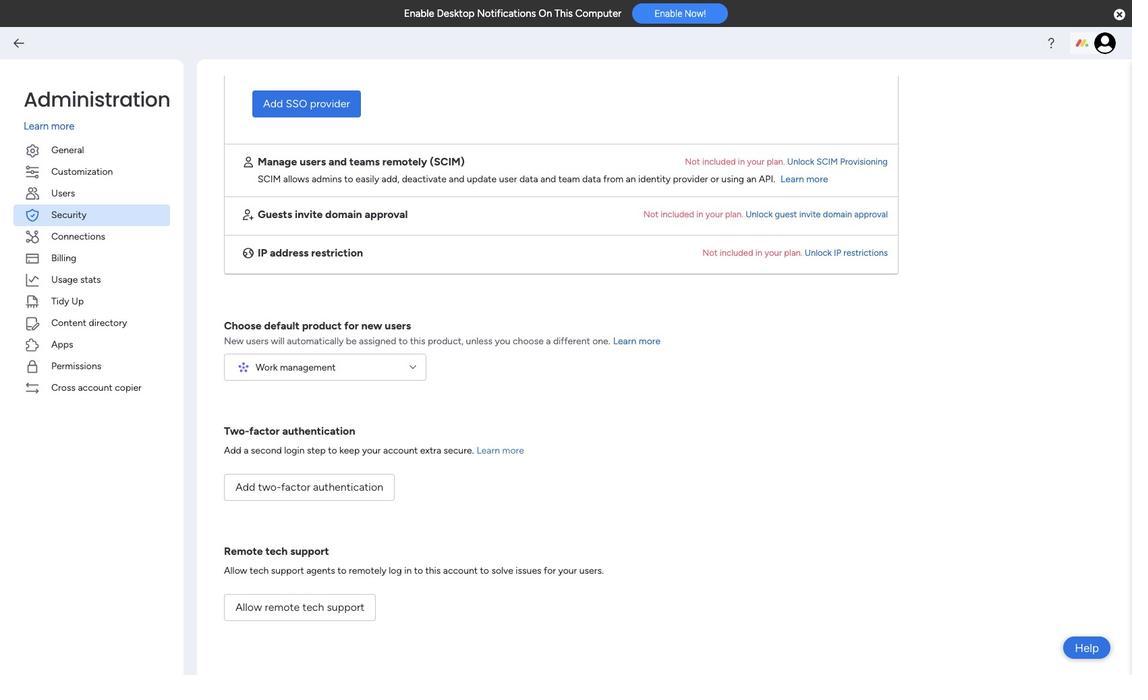 Task type: describe. For each thing, give the bounding box(es) containing it.
enable now!
[[655, 8, 706, 19]]

add,
[[382, 173, 400, 185]]

remote
[[224, 544, 263, 557]]

not for approval
[[644, 209, 659, 219]]

unlock for approval
[[746, 209, 773, 219]]

learn inside the choose default product for new users new users will automatically be assigned to this product, unless you choose a different one. learn more
[[613, 335, 637, 347]]

manage users and teams remotely (scim)
[[258, 155, 465, 168]]

0 horizontal spatial users
[[246, 335, 269, 347]]

add a second login step to keep your account extra secure. learn more
[[224, 445, 524, 456]]

your for ip address restriction
[[765, 248, 782, 258]]

security
[[51, 209, 87, 220]]

allow for allow remote tech support
[[236, 600, 262, 613]]

0 horizontal spatial domain
[[325, 208, 362, 220]]

secure.
[[444, 445, 474, 456]]

1 vertical spatial this
[[426, 565, 441, 576]]

2 data from the left
[[583, 173, 601, 185]]

enable desktop notifications on this computer
[[404, 7, 622, 20]]

copier
[[115, 382, 142, 393]]

learn more link for administration
[[24, 119, 170, 134]]

2 vertical spatial included
[[720, 248, 754, 258]]

support for remote
[[290, 544, 329, 557]]

unlock scim provisioning link
[[788, 156, 888, 167]]

0 horizontal spatial invite
[[295, 208, 323, 220]]

1 vertical spatial users
[[385, 319, 411, 332]]

more right secure.
[[503, 445, 524, 456]]

2 horizontal spatial not
[[703, 248, 718, 258]]

2 an from the left
[[747, 173, 757, 185]]

ip address restriction
[[258, 246, 363, 259]]

second
[[251, 445, 282, 456]]

not included in your plan. unlock guest invite domain approval
[[644, 209, 888, 219]]

1 horizontal spatial ip
[[834, 248, 842, 258]]

authentication inside button
[[313, 480, 384, 493]]

provider inside button
[[310, 97, 350, 110]]

enable now! button
[[633, 4, 729, 24]]

tidy up
[[51, 295, 84, 307]]

learn more link for new users will automatically be assigned to this product, unless you choose a different one.
[[613, 335, 661, 347]]

your for manage users and teams remotely (scim)
[[748, 156, 765, 167]]

provisioning
[[841, 156, 888, 167]]

now!
[[685, 8, 706, 19]]

1 vertical spatial account
[[383, 445, 418, 456]]

usage stats
[[51, 274, 101, 285]]

2 horizontal spatial account
[[443, 565, 478, 576]]

your for guests invite domain approval
[[706, 209, 723, 219]]

for inside the choose default product for new users new users will automatically be assigned to this product, unless you choose a different one. learn more
[[344, 319, 359, 332]]

(scim)
[[430, 155, 465, 168]]

0 horizontal spatial and
[[329, 155, 347, 168]]

this
[[555, 7, 573, 20]]

back to workspace image
[[12, 36, 26, 50]]

to left solve in the bottom left of the page
[[480, 565, 489, 576]]

1 horizontal spatial for
[[544, 565, 556, 576]]

permissions
[[51, 360, 101, 372]]

cross account copier
[[51, 382, 142, 393]]

tech inside allow remote tech support button
[[303, 600, 324, 613]]

add sso provider button
[[252, 90, 361, 117]]

to inside the choose default product for new users new users will automatically be assigned to this product, unless you choose a different one. learn more
[[399, 335, 408, 347]]

stats
[[80, 274, 101, 285]]

product
[[302, 319, 342, 332]]

automatically
[[287, 335, 344, 347]]

keep
[[340, 445, 360, 456]]

log
[[389, 565, 402, 576]]

enable for enable now!
[[655, 8, 683, 19]]

connections
[[51, 231, 105, 242]]

issues
[[516, 565, 542, 576]]

learn more link for scim allows admins to easily add, deactivate and update user data and team data from an identity provider or using an api.
[[781, 173, 829, 185]]

sso
[[286, 97, 307, 110]]

0 vertical spatial users
[[300, 155, 326, 168]]

1 horizontal spatial scim
[[817, 156, 838, 167]]

your right 'keep'
[[362, 445, 381, 456]]

agents
[[307, 565, 335, 576]]

add for add a second login step to keep your account extra secure. learn more
[[224, 445, 242, 456]]

using
[[722, 173, 745, 185]]

different
[[553, 335, 591, 347]]

plan. for approval
[[726, 209, 744, 219]]

users.
[[580, 565, 604, 576]]

unlock for teams
[[788, 156, 815, 167]]

remote tech support
[[224, 544, 329, 557]]

computer
[[576, 7, 622, 20]]

1 horizontal spatial domain
[[823, 209, 853, 219]]

1 horizontal spatial approval
[[855, 209, 888, 219]]

your left users.
[[559, 565, 577, 576]]

in for ip address restriction
[[756, 248, 763, 258]]

help
[[1075, 641, 1100, 654]]

0 horizontal spatial scim
[[258, 173, 281, 185]]

included for approval
[[661, 209, 695, 219]]

team
[[559, 173, 580, 185]]

to left easily
[[344, 173, 353, 185]]

dapulse close image
[[1115, 8, 1126, 22]]

restriction
[[311, 246, 363, 259]]

update
[[467, 173, 497, 185]]

help button
[[1064, 637, 1111, 659]]

usage
[[51, 274, 78, 285]]

0 horizontal spatial factor
[[250, 424, 280, 437]]

choose default product for new users new users will automatically be assigned to this product, unless you choose a different one. learn more
[[224, 319, 661, 347]]

a inside the choose default product for new users new users will automatically be assigned to this product, unless you choose a different one. learn more
[[546, 335, 551, 347]]

allow remote tech support
[[236, 600, 365, 613]]

login
[[284, 445, 305, 456]]

not included in your plan. unlock ip restrictions
[[703, 248, 888, 258]]

or
[[711, 173, 720, 185]]

add for add two-factor authentication
[[236, 480, 255, 493]]

0 horizontal spatial approval
[[365, 208, 408, 220]]

cross
[[51, 382, 76, 393]]

guests
[[258, 208, 292, 220]]

deactivate
[[402, 173, 447, 185]]

choose
[[224, 319, 262, 332]]

api.
[[759, 173, 776, 185]]

0 vertical spatial account
[[78, 382, 113, 393]]

work
[[256, 361, 278, 373]]

two-
[[224, 424, 250, 437]]

notifications
[[477, 7, 536, 20]]

up
[[72, 295, 84, 307]]

1 data from the left
[[520, 173, 538, 185]]

scim allows admins to easily add, deactivate and update user data and team data from an identity provider or using an api. learn more
[[258, 173, 829, 185]]

1 horizontal spatial and
[[449, 173, 465, 185]]

content directory
[[51, 317, 127, 328]]

solve
[[492, 565, 514, 576]]

management
[[280, 361, 336, 373]]

add two-factor authentication button
[[224, 474, 395, 501]]

step
[[307, 445, 326, 456]]

guests invite domain approval
[[258, 208, 408, 220]]

1 vertical spatial remotely
[[349, 565, 387, 576]]

from
[[604, 173, 624, 185]]

learn down not included in your plan. unlock scim provisioning
[[781, 173, 804, 185]]

allow remote tech support button
[[224, 594, 376, 621]]

0 vertical spatial authentication
[[282, 424, 355, 437]]

more inside administration learn more
[[51, 120, 75, 132]]

will
[[271, 335, 285, 347]]

administration
[[24, 85, 170, 114]]



Task type: locate. For each thing, give the bounding box(es) containing it.
tidy
[[51, 295, 69, 307]]

directory
[[89, 317, 127, 328]]

enable for enable desktop notifications on this computer
[[404, 7, 435, 20]]

new
[[362, 319, 382, 332]]

this left "product,"
[[410, 335, 426, 347]]

learn more link down not included in your plan. unlock scim provisioning
[[781, 173, 829, 185]]

for up be on the left
[[344, 319, 359, 332]]

unlock down unlock guest invite domain approval link
[[805, 248, 832, 258]]

2 vertical spatial tech
[[303, 600, 324, 613]]

address
[[270, 246, 309, 259]]

0 vertical spatial plan.
[[767, 156, 785, 167]]

your down not included in your plan. unlock guest invite domain approval
[[765, 248, 782, 258]]

ip left address
[[258, 246, 268, 259]]

remotely
[[383, 155, 427, 168], [349, 565, 387, 576]]

1 vertical spatial tech
[[250, 565, 269, 576]]

guest
[[775, 209, 798, 219]]

data right user
[[520, 173, 538, 185]]

and left team
[[541, 173, 556, 185]]

enable
[[404, 7, 435, 20], [655, 8, 683, 19]]

administration learn more
[[24, 85, 170, 132]]

new
[[224, 335, 244, 347]]

identity
[[639, 173, 671, 185]]

0 vertical spatial included
[[703, 156, 736, 167]]

1 horizontal spatial not
[[685, 156, 701, 167]]

scim left provisioning
[[817, 156, 838, 167]]

this inside the choose default product for new users new users will automatically be assigned to this product, unless you choose a different one. learn more
[[410, 335, 426, 347]]

allows
[[283, 173, 310, 185]]

authentication
[[282, 424, 355, 437], [313, 480, 384, 493]]

factor down login
[[281, 480, 311, 493]]

1 vertical spatial unlock
[[746, 209, 773, 219]]

unlock left guest
[[746, 209, 773, 219]]

0 vertical spatial allow
[[224, 565, 247, 576]]

1 horizontal spatial data
[[583, 173, 601, 185]]

authentication up step
[[282, 424, 355, 437]]

and up admins
[[329, 155, 347, 168]]

1 horizontal spatial users
[[300, 155, 326, 168]]

more
[[51, 120, 75, 132], [807, 173, 829, 185], [639, 335, 661, 347], [503, 445, 524, 456]]

tech for allow
[[250, 565, 269, 576]]

2 vertical spatial users
[[246, 335, 269, 347]]

approval up restrictions
[[855, 209, 888, 219]]

unless
[[466, 335, 493, 347]]

0 horizontal spatial an
[[626, 173, 636, 185]]

your down or on the top of page
[[706, 209, 723, 219]]

user
[[499, 173, 517, 185]]

0 horizontal spatial account
[[78, 382, 113, 393]]

tech for remote
[[266, 544, 288, 557]]

data
[[520, 173, 538, 185], [583, 173, 601, 185]]

ip left restrictions
[[834, 248, 842, 258]]

1 horizontal spatial invite
[[800, 209, 821, 219]]

allow down remote
[[224, 565, 247, 576]]

1 horizontal spatial factor
[[281, 480, 311, 493]]

learn right one.
[[613, 335, 637, 347]]

0 horizontal spatial data
[[520, 173, 538, 185]]

a right 'choose'
[[546, 335, 551, 347]]

0 vertical spatial scim
[[817, 156, 838, 167]]

two-factor authentication
[[224, 424, 355, 437]]

included for teams
[[703, 156, 736, 167]]

0 vertical spatial factor
[[250, 424, 280, 437]]

your
[[748, 156, 765, 167], [706, 209, 723, 219], [765, 248, 782, 258], [362, 445, 381, 456], [559, 565, 577, 576]]

1 vertical spatial add
[[224, 445, 242, 456]]

this
[[410, 335, 426, 347], [426, 565, 441, 576]]

approval
[[365, 208, 408, 220], [855, 209, 888, 219]]

allow inside button
[[236, 600, 262, 613]]

0 vertical spatial provider
[[310, 97, 350, 110]]

unlock guest invite domain approval link
[[746, 209, 888, 219]]

account down permissions
[[78, 382, 113, 393]]

not for teams
[[685, 156, 701, 167]]

billing
[[51, 252, 76, 264]]

enable left now!
[[655, 8, 683, 19]]

0 vertical spatial a
[[546, 335, 551, 347]]

learn inside administration learn more
[[24, 120, 49, 132]]

allow for allow tech support agents to remotely log in to this account to solve issues for your users.
[[224, 565, 247, 576]]

1 vertical spatial for
[[544, 565, 556, 576]]

2 vertical spatial support
[[327, 600, 365, 613]]

0 horizontal spatial enable
[[404, 7, 435, 20]]

plan. for teams
[[767, 156, 785, 167]]

to right log
[[414, 565, 423, 576]]

learn more link right one.
[[613, 335, 661, 347]]

to right step
[[328, 445, 337, 456]]

ip
[[258, 246, 268, 259], [834, 248, 842, 258]]

support up agents
[[290, 544, 329, 557]]

approval down add, on the top left of the page
[[365, 208, 408, 220]]

0 vertical spatial unlock
[[788, 156, 815, 167]]

add down two-
[[224, 445, 242, 456]]

0 vertical spatial remotely
[[383, 155, 427, 168]]

2 horizontal spatial users
[[385, 319, 411, 332]]

invite right guests
[[295, 208, 323, 220]]

0 vertical spatial this
[[410, 335, 426, 347]]

2 vertical spatial add
[[236, 480, 255, 493]]

a left second
[[244, 445, 249, 456]]

learn
[[24, 120, 49, 132], [781, 173, 804, 185], [613, 335, 637, 347], [477, 445, 500, 456]]

allow tech support agents to remotely log in to this account to solve issues for your users.
[[224, 565, 604, 576]]

unlock ip restrictions link
[[805, 248, 888, 258]]

remote
[[265, 600, 300, 613]]

1 horizontal spatial account
[[383, 445, 418, 456]]

1 vertical spatial a
[[244, 445, 249, 456]]

desktop
[[437, 7, 475, 20]]

to
[[344, 173, 353, 185], [399, 335, 408, 347], [328, 445, 337, 456], [338, 565, 347, 576], [414, 565, 423, 576], [480, 565, 489, 576]]

account left solve in the bottom left of the page
[[443, 565, 478, 576]]

more inside the choose default product for new users new users will automatically be assigned to this product, unless you choose a different one. learn more
[[639, 335, 661, 347]]

unlock
[[788, 156, 815, 167], [746, 209, 773, 219], [805, 248, 832, 258]]

plan. up api.
[[767, 156, 785, 167]]

included
[[703, 156, 736, 167], [661, 209, 695, 219], [720, 248, 754, 258]]

more up "general"
[[51, 120, 75, 132]]

more down unlock scim provisioning "link"
[[807, 173, 829, 185]]

1 vertical spatial included
[[661, 209, 695, 219]]

default
[[264, 319, 300, 332]]

0 horizontal spatial for
[[344, 319, 359, 332]]

factor up second
[[250, 424, 280, 437]]

one.
[[593, 335, 611, 347]]

add for add sso provider
[[263, 97, 283, 110]]

an right 'from'
[[626, 173, 636, 185]]

a
[[546, 335, 551, 347], [244, 445, 249, 456]]

on
[[539, 7, 552, 20]]

0 horizontal spatial a
[[244, 445, 249, 456]]

support inside button
[[327, 600, 365, 613]]

0 vertical spatial not
[[685, 156, 701, 167]]

you
[[495, 335, 511, 347]]

0 horizontal spatial provider
[[310, 97, 350, 110]]

work management
[[256, 361, 336, 373]]

1 horizontal spatial a
[[546, 335, 551, 347]]

not included in your plan. unlock scim provisioning
[[685, 156, 888, 167]]

and down (scim)
[[449, 173, 465, 185]]

add left two-
[[236, 480, 255, 493]]

0 vertical spatial support
[[290, 544, 329, 557]]

authentication down 'keep'
[[313, 480, 384, 493]]

restrictions
[[844, 248, 888, 258]]

this right log
[[426, 565, 441, 576]]

for right the issues
[[544, 565, 556, 576]]

teams
[[350, 155, 380, 168]]

to right assigned
[[399, 335, 408, 347]]

support for allow
[[271, 565, 304, 576]]

unlock up guest
[[788, 156, 815, 167]]

learn right secure.
[[477, 445, 500, 456]]

plan. down using
[[726, 209, 744, 219]]

domain down admins
[[325, 208, 362, 220]]

1 vertical spatial authentication
[[313, 480, 384, 493]]

choose
[[513, 335, 544, 347]]

add two-factor authentication
[[236, 480, 384, 493]]

0 horizontal spatial ip
[[258, 246, 268, 259]]

1 horizontal spatial enable
[[655, 8, 683, 19]]

your up api.
[[748, 156, 765, 167]]

learn down administration
[[24, 120, 49, 132]]

product,
[[428, 335, 464, 347]]

scim
[[817, 156, 838, 167], [258, 173, 281, 185]]

1 vertical spatial factor
[[281, 480, 311, 493]]

invite
[[295, 208, 323, 220], [800, 209, 821, 219]]

remotely left log
[[349, 565, 387, 576]]

factor inside button
[[281, 480, 311, 493]]

1 vertical spatial allow
[[236, 600, 262, 613]]

included up or on the top of page
[[703, 156, 736, 167]]

help image
[[1045, 36, 1059, 50]]

0 vertical spatial for
[[344, 319, 359, 332]]

1 vertical spatial plan.
[[726, 209, 744, 219]]

support down agents
[[327, 600, 365, 613]]

0 vertical spatial add
[[263, 97, 283, 110]]

learn more link right secure.
[[477, 444, 524, 457]]

general
[[51, 144, 84, 156]]

allow
[[224, 565, 247, 576], [236, 600, 262, 613]]

2 vertical spatial not
[[703, 248, 718, 258]]

1 horizontal spatial an
[[747, 173, 757, 185]]

enable inside button
[[655, 8, 683, 19]]

included down not included in your plan. unlock guest invite domain approval
[[720, 248, 754, 258]]

users
[[51, 187, 75, 199]]

2 vertical spatial account
[[443, 565, 478, 576]]

1 an from the left
[[626, 173, 636, 185]]

1 horizontal spatial provider
[[673, 173, 709, 185]]

invite right guest
[[800, 209, 821, 219]]

factor
[[250, 424, 280, 437], [281, 480, 311, 493]]

included down the identity at the right top of page
[[661, 209, 695, 219]]

add
[[263, 97, 283, 110], [224, 445, 242, 456], [236, 480, 255, 493]]

0 horizontal spatial not
[[644, 209, 659, 219]]

1 vertical spatial support
[[271, 565, 304, 576]]

admins
[[312, 173, 342, 185]]

more right one.
[[639, 335, 661, 347]]

2 horizontal spatial and
[[541, 173, 556, 185]]

add sso provider
[[263, 97, 350, 110]]

in for guests invite domain approval
[[697, 209, 704, 219]]

manage
[[258, 155, 297, 168]]

plan. down guest
[[785, 248, 803, 258]]

extra
[[420, 445, 442, 456]]

an left api.
[[747, 173, 757, 185]]

scim down manage
[[258, 173, 281, 185]]

2 vertical spatial plan.
[[785, 248, 803, 258]]

provider
[[310, 97, 350, 110], [673, 173, 709, 185]]

content
[[51, 317, 86, 328]]

1 vertical spatial not
[[644, 209, 659, 219]]

kendall parks image
[[1095, 32, 1117, 54]]

in for manage users and teams remotely (scim)
[[738, 156, 745, 167]]

users up assigned
[[385, 319, 411, 332]]

users up admins
[[300, 155, 326, 168]]

remotely up add, on the top left of the page
[[383, 155, 427, 168]]

enable left desktop
[[404, 7, 435, 20]]

1 vertical spatial scim
[[258, 173, 281, 185]]

not
[[685, 156, 701, 167], [644, 209, 659, 219], [703, 248, 718, 258]]

0 vertical spatial tech
[[266, 544, 288, 557]]

easily
[[356, 173, 379, 185]]

2 vertical spatial unlock
[[805, 248, 832, 258]]

data left 'from'
[[583, 173, 601, 185]]

add left 'sso'
[[263, 97, 283, 110]]

1 vertical spatial provider
[[673, 173, 709, 185]]

allow left remote
[[236, 600, 262, 613]]

to right agents
[[338, 565, 347, 576]]

provider right 'sso'
[[310, 97, 350, 110]]

account left extra
[[383, 445, 418, 456]]

two-
[[258, 480, 281, 493]]

users left the "will"
[[246, 335, 269, 347]]

customization
[[51, 166, 113, 177]]

support down remote tech support
[[271, 565, 304, 576]]

an
[[626, 173, 636, 185], [747, 173, 757, 185]]

learn more link down administration
[[24, 119, 170, 134]]

domain up unlock ip restrictions link
[[823, 209, 853, 219]]

provider left or on the top of page
[[673, 173, 709, 185]]



Task type: vqa. For each thing, say whether or not it's contained in the screenshot.
field in the left of the page
no



